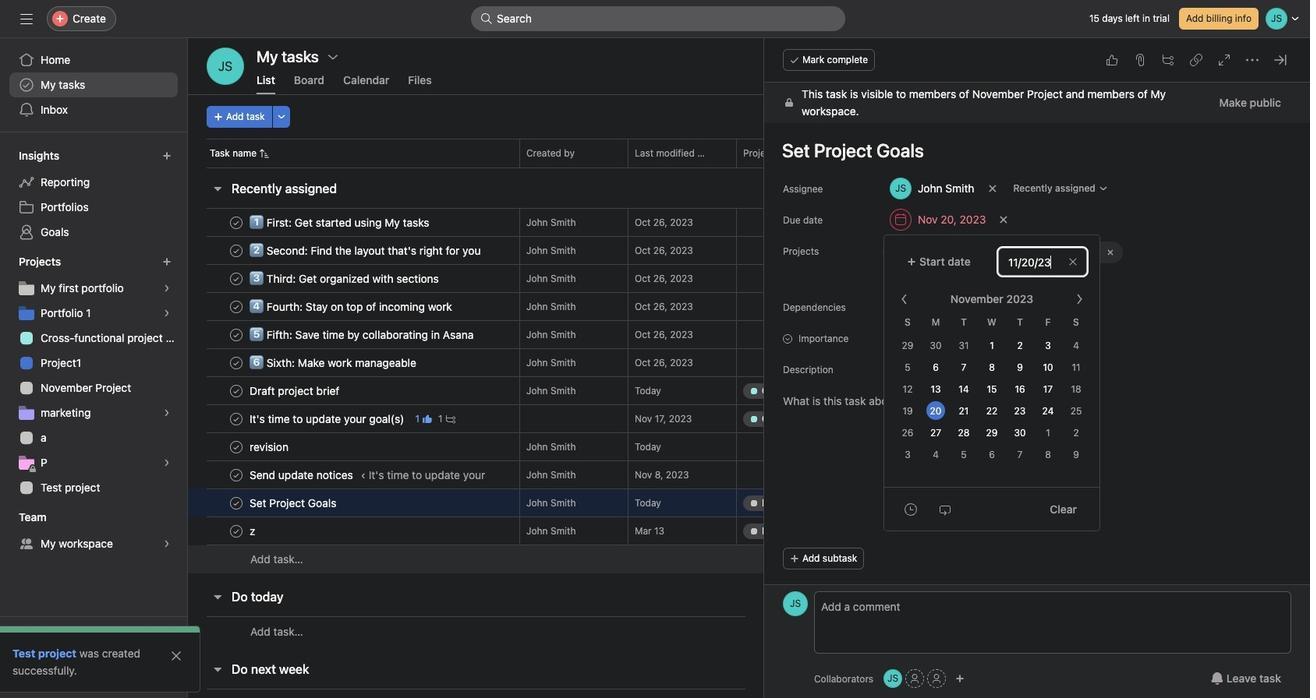 Task type: describe. For each thing, give the bounding box(es) containing it.
attachments: add a file to this task, set project goals image
[[1134, 54, 1147, 66]]

mark complete checkbox inside send update notices cell
[[227, 466, 246, 485]]

collapse task list for this group image
[[211, 591, 224, 604]]

task name text field for send update notices cell
[[246, 468, 358, 483]]

previous month image
[[898, 293, 911, 306]]

1 subtask image
[[446, 415, 455, 424]]

open user profile image
[[783, 592, 808, 617]]

1 like. you liked this task image
[[423, 415, 432, 424]]

mark complete image for task name text field inside the 5️⃣ fifth: save time by collaborating in asana cell
[[227, 326, 246, 344]]

clear due date image
[[1069, 257, 1078, 267]]

draft project brief cell
[[188, 377, 519, 406]]

5️⃣ fifth: save time by collaborating in asana cell
[[188, 321, 519, 349]]

6️⃣ sixth: make work manageable cell
[[188, 349, 519, 377]]

close image
[[170, 650, 183, 663]]

mark complete checkbox for task name text box in set project goals "cell"
[[227, 494, 246, 513]]

task name text field for 3️⃣ third: get organized with sections cell
[[246, 271, 444, 287]]

see details, my workspace image
[[162, 540, 172, 549]]

global element
[[0, 38, 187, 132]]

1 collapse task list for this group image from the top
[[211, 183, 224, 195]]

add time image
[[905, 503, 917, 516]]

add subtask image
[[1162, 54, 1175, 66]]

hide sidebar image
[[20, 12, 33, 25]]

2 collapse task list for this group image from the top
[[211, 664, 224, 676]]

view profile settings image
[[207, 48, 244, 85]]

mark complete image for 3️⃣ third: get organized with sections cell
[[227, 269, 246, 288]]

task name text field inside z cell
[[246, 524, 264, 539]]

header recently assigned tree grid
[[188, 208, 1274, 574]]

mark complete image for task name text field in the 6️⃣ sixth: make work manageable cell
[[227, 354, 246, 372]]

see details, p image
[[162, 459, 172, 468]]

mark complete checkbox for task name text field in the 6️⃣ sixth: make work manageable cell
[[227, 354, 246, 372]]

task name text field for mark complete icon within draft project brief cell
[[246, 383, 344, 399]]

remove assignee image
[[988, 184, 997, 193]]

close details image
[[1274, 54, 1287, 66]]

teams element
[[0, 504, 187, 560]]

clear due date image
[[999, 215, 1009, 225]]

task name text field inside 4️⃣ fourth: stay on top of incoming work 'cell'
[[246, 299, 457, 315]]

send update notices cell
[[188, 461, 519, 490]]

mark complete checkbox for task name text box in the z cell
[[227, 522, 246, 541]]

mark complete image for draft project brief cell
[[227, 382, 246, 401]]

mark complete image for task name text field within 1️⃣ first: get started using my tasks 'cell'
[[227, 213, 246, 232]]

show options image
[[327, 51, 339, 63]]

4️⃣ fourth: stay on top of incoming work cell
[[188, 292, 519, 321]]

mark complete image for set project goals "cell" on the bottom
[[227, 494, 246, 513]]

mark complete image for 2️⃣ second: find the layout that's right for you cell
[[227, 241, 246, 260]]

mark complete image for revision 'cell' at left bottom
[[227, 438, 246, 457]]

mark complete checkbox for task name text box within the draft project brief cell
[[227, 382, 246, 401]]

insights element
[[0, 142, 187, 248]]

task name text field for mark complete icon inside the it's time to update your goal(s) cell
[[246, 411, 409, 427]]



Task type: vqa. For each thing, say whether or not it's contained in the screenshot.
Add top-level goals to help teams prioritize and connect work to your organization's objectives.
no



Task type: locate. For each thing, give the bounding box(es) containing it.
task name text field inside draft project brief cell
[[246, 383, 344, 399]]

0 vertical spatial collapse task list for this group image
[[211, 183, 224, 195]]

mark complete checkbox inside 6️⃣ sixth: make work manageable cell
[[227, 354, 246, 372]]

new project or portfolio image
[[162, 257, 172, 267]]

see details, portfolio 1 image
[[162, 309, 172, 318]]

new insights image
[[162, 151, 172, 161]]

mark complete checkbox inside it's time to update your goal(s) cell
[[227, 410, 246, 429]]

3 task name text field from the top
[[246, 411, 409, 427]]

5 mark complete checkbox from the top
[[227, 438, 246, 457]]

1 mark complete image from the top
[[227, 241, 246, 260]]

mark complete image inside 5️⃣ fifth: save time by collaborating in asana cell
[[227, 326, 246, 344]]

1 task name text field from the top
[[246, 299, 457, 315]]

4 mark complete image from the top
[[227, 354, 246, 372]]

mark complete checkbox inside set project goals "cell"
[[227, 494, 246, 513]]

row
[[188, 139, 1274, 168], [207, 167, 1256, 168], [188, 208, 1274, 237], [188, 236, 1274, 265], [188, 264, 1274, 293], [188, 292, 1274, 321], [188, 321, 1274, 349], [188, 349, 1274, 377], [188, 377, 1274, 406], [188, 405, 1274, 434], [188, 433, 1274, 462], [188, 461, 1274, 490], [188, 489, 1274, 518], [188, 517, 1274, 546], [188, 545, 1274, 574], [188, 617, 1274, 647], [188, 689, 1274, 699]]

task name text field for mark complete icon within the set project goals "cell"
[[246, 496, 341, 511]]

task name text field down 2️⃣ second: find the layout that's right for you cell
[[246, 271, 444, 287]]

mark complete image inside 2️⃣ second: find the layout that's right for you cell
[[227, 241, 246, 260]]

0 horizontal spatial add or remove collaborators image
[[884, 670, 902, 689]]

add or remove collaborators image
[[884, 670, 902, 689], [956, 675, 965, 684]]

task name text field up set project goals "cell" on the bottom
[[246, 468, 358, 483]]

task name text field for mark complete icon within revision 'cell'
[[246, 439, 293, 455]]

3 mark complete image from the top
[[227, 382, 246, 401]]

remove image
[[1105, 246, 1117, 259]]

2 mark complete checkbox from the top
[[227, 326, 246, 344]]

mark complete image inside 1️⃣ first: get started using my tasks 'cell'
[[227, 213, 246, 232]]

4 mark complete checkbox from the top
[[227, 354, 246, 372]]

mark complete image for task name text box inside the 4️⃣ fourth: stay on top of incoming work 'cell'
[[227, 298, 246, 316]]

full screen image
[[1218, 54, 1231, 66]]

task name text field up 3️⃣ third: get organized with sections cell
[[246, 243, 485, 259]]

more actions image
[[277, 112, 286, 122]]

task name text field inside it's time to update your goal(s) cell
[[246, 411, 409, 427]]

task name text field for 2️⃣ second: find the layout that's right for you cell
[[246, 243, 485, 259]]

Task Name text field
[[772, 133, 1292, 168]]

mark complete image inside send update notices cell
[[227, 466, 246, 485]]

collapse task list for this group image
[[211, 183, 224, 195], [211, 664, 224, 676]]

task name text field inside revision 'cell'
[[246, 439, 293, 455]]

Mark complete checkbox
[[227, 298, 246, 316], [227, 326, 246, 344], [227, 382, 246, 401], [227, 410, 246, 429], [227, 466, 246, 485], [227, 494, 246, 513]]

mark complete checkbox for task name text field in the 3️⃣ third: get organized with sections cell
[[227, 269, 246, 288]]

mark complete image inside revision 'cell'
[[227, 438, 246, 457]]

5 task name text field from the top
[[246, 355, 421, 371]]

6 mark complete image from the top
[[227, 522, 246, 541]]

mark complete image inside 6️⃣ sixth: make work manageable cell
[[227, 354, 246, 372]]

4 task name text field from the top
[[246, 439, 293, 455]]

3 mark complete image from the top
[[227, 326, 246, 344]]

task name text field inside 2️⃣ second: find the layout that's right for you cell
[[246, 243, 485, 259]]

set project goals dialog
[[764, 38, 1310, 699]]

it's time to update your goal(s) cell
[[188, 405, 519, 434]]

mark complete image inside 4️⃣ fourth: stay on top of incoming work 'cell'
[[227, 298, 246, 316]]

4 task name text field from the top
[[246, 327, 478, 343]]

task name text field up draft project brief cell
[[246, 355, 421, 371]]

2 mark complete image from the top
[[227, 298, 246, 316]]

0 likes. click to like this task image
[[1106, 54, 1118, 66]]

3️⃣ third: get organized with sections cell
[[188, 264, 519, 293]]

mark complete checkbox inside draft project brief cell
[[227, 382, 246, 401]]

task name text field inside 1️⃣ first: get started using my tasks 'cell'
[[246, 215, 434, 230]]

see details, marketing image
[[162, 409, 172, 418]]

mark complete checkbox inside 4️⃣ fourth: stay on top of incoming work 'cell'
[[227, 298, 246, 316]]

task name text field down 4️⃣ fourth: stay on top of incoming work 'cell'
[[246, 327, 478, 343]]

list box
[[471, 6, 845, 31]]

mark complete image inside draft project brief cell
[[227, 382, 246, 401]]

2 task name text field from the top
[[246, 383, 344, 399]]

5 mark complete image from the top
[[227, 466, 246, 485]]

1 mark complete checkbox from the top
[[227, 213, 246, 232]]

mark complete image inside set project goals "cell"
[[227, 494, 246, 513]]

mark complete image for task name text field in the send update notices cell
[[227, 466, 246, 485]]

projects element
[[0, 248, 187, 504]]

task name text field inside 3️⃣ third: get organized with sections cell
[[246, 271, 444, 287]]

5 mark complete checkbox from the top
[[227, 466, 246, 485]]

task name text field for 5️⃣ fifth: save time by collaborating in asana cell
[[246, 327, 478, 343]]

task name text field inside send update notices cell
[[246, 468, 358, 483]]

2 mark complete checkbox from the top
[[227, 241, 246, 260]]

6 mark complete image from the top
[[227, 494, 246, 513]]

5 task name text field from the top
[[246, 496, 341, 511]]

task name text field inside 6️⃣ sixth: make work manageable cell
[[246, 355, 421, 371]]

2 task name text field from the top
[[246, 243, 485, 259]]

mark complete checkbox for task name text field within 1️⃣ first: get started using my tasks 'cell'
[[227, 213, 246, 232]]

more actions for this task image
[[1246, 54, 1259, 66]]

next month image
[[1073, 293, 1086, 306]]

6 task name text field from the top
[[246, 468, 358, 483]]

mark complete checkbox for task name text box inside the revision 'cell'
[[227, 438, 246, 457]]

4 mark complete image from the top
[[227, 410, 246, 429]]

mark complete image for it's time to update your goal(s) cell
[[227, 410, 246, 429]]

mark complete checkbox inside 3️⃣ third: get organized with sections cell
[[227, 269, 246, 288]]

mark complete checkbox inside 5️⃣ fifth: save time by collaborating in asana cell
[[227, 326, 246, 344]]

main content
[[764, 83, 1310, 683]]

set to repeat image
[[939, 503, 952, 516]]

mark complete image for task name text box in the z cell
[[227, 522, 246, 541]]

Due date text field
[[998, 248, 1087, 276]]

set project goals cell
[[188, 489, 519, 518]]

6 mark complete checkbox from the top
[[227, 522, 246, 541]]

copy task link image
[[1190, 54, 1203, 66]]

mark complete image
[[227, 241, 246, 260], [227, 269, 246, 288], [227, 382, 246, 401], [227, 410, 246, 429], [227, 438, 246, 457], [227, 494, 246, 513]]

3 mark complete checkbox from the top
[[227, 269, 246, 288]]

mark complete checkbox for task name text field in 2️⃣ second: find the layout that's right for you cell
[[227, 241, 246, 260]]

2️⃣ second: find the layout that's right for you cell
[[188, 236, 519, 265]]

1 vertical spatial collapse task list for this group image
[[211, 664, 224, 676]]

mark complete checkbox inside revision 'cell'
[[227, 438, 246, 457]]

mark complete image inside z cell
[[227, 522, 246, 541]]

1 mark complete image from the top
[[227, 213, 246, 232]]

1 horizontal spatial add or remove collaborators image
[[956, 675, 965, 684]]

6 mark complete checkbox from the top
[[227, 494, 246, 513]]

mark complete image
[[227, 213, 246, 232], [227, 298, 246, 316], [227, 326, 246, 344], [227, 354, 246, 372], [227, 466, 246, 485], [227, 522, 246, 541]]

2 mark complete image from the top
[[227, 269, 246, 288]]

z cell
[[188, 517, 519, 546]]

6 task name text field from the top
[[246, 524, 264, 539]]

mark complete checkbox inside 1️⃣ first: get started using my tasks 'cell'
[[227, 213, 246, 232]]

Task name text field
[[246, 215, 434, 230], [246, 243, 485, 259], [246, 271, 444, 287], [246, 327, 478, 343], [246, 355, 421, 371], [246, 468, 358, 483]]

task name text field inside set project goals "cell"
[[246, 496, 341, 511]]

mark complete checkbox for task name text box inside the 4️⃣ fourth: stay on top of incoming work 'cell'
[[227, 298, 246, 316]]

task name text field for 1️⃣ first: get started using my tasks 'cell'
[[246, 215, 434, 230]]

mark complete checkbox inside z cell
[[227, 522, 246, 541]]

1 mark complete checkbox from the top
[[227, 298, 246, 316]]

1 task name text field from the top
[[246, 215, 434, 230]]

3 mark complete checkbox from the top
[[227, 382, 246, 401]]

3 task name text field from the top
[[246, 271, 444, 287]]

see details, my first portfolio image
[[162, 284, 172, 293]]

task name text field inside 5️⃣ fifth: save time by collaborating in asana cell
[[246, 327, 478, 343]]

Mark complete checkbox
[[227, 213, 246, 232], [227, 241, 246, 260], [227, 269, 246, 288], [227, 354, 246, 372], [227, 438, 246, 457], [227, 522, 246, 541]]

task name text field up 2️⃣ second: find the layout that's right for you cell
[[246, 215, 434, 230]]

mark complete checkbox for task name text box inside it's time to update your goal(s) cell
[[227, 410, 246, 429]]

Task name text field
[[246, 299, 457, 315], [246, 383, 344, 399], [246, 411, 409, 427], [246, 439, 293, 455], [246, 496, 341, 511], [246, 524, 264, 539]]

4 mark complete checkbox from the top
[[227, 410, 246, 429]]

mark complete image inside it's time to update your goal(s) cell
[[227, 410, 246, 429]]

mark complete image inside 3️⃣ third: get organized with sections cell
[[227, 269, 246, 288]]

5 mark complete image from the top
[[227, 438, 246, 457]]

mark complete checkbox inside 2️⃣ second: find the layout that's right for you cell
[[227, 241, 246, 260]]

revision cell
[[188, 433, 519, 462]]

prominent image
[[480, 12, 493, 25]]

task name text field for 6️⃣ sixth: make work manageable cell
[[246, 355, 421, 371]]

1️⃣ first: get started using my tasks cell
[[188, 208, 519, 237]]



